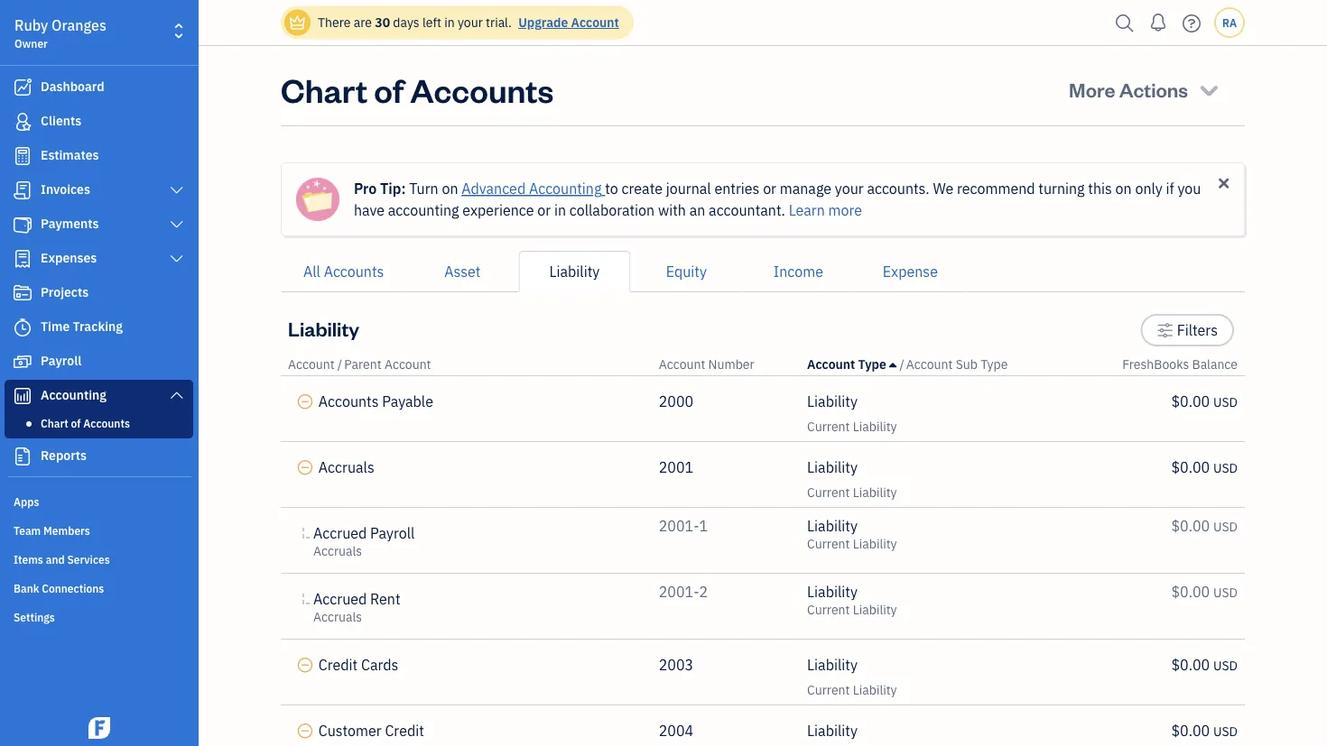 Task type: vqa. For each thing, say whether or not it's contained in the screenshot.
Property,
no



Task type: locate. For each thing, give the bounding box(es) containing it.
you
[[1178, 179, 1201, 198]]

reports link
[[5, 441, 193, 473]]

liability
[[549, 262, 600, 281], [288, 316, 360, 341], [807, 392, 858, 411], [853, 419, 897, 435], [807, 458, 858, 477], [853, 484, 897, 501], [807, 517, 858, 536], [853, 536, 897, 553], [807, 583, 858, 602], [853, 602, 897, 619], [807, 656, 858, 675], [853, 682, 897, 699], [807, 722, 858, 741]]

1 horizontal spatial chart
[[281, 68, 368, 111]]

current
[[807, 419, 850, 435], [807, 484, 850, 501], [807, 536, 850, 553], [807, 602, 850, 619], [807, 682, 850, 699]]

0 horizontal spatial type
[[858, 356, 887, 373]]

accruals
[[319, 458, 374, 477], [313, 543, 362, 560], [313, 609, 362, 626]]

6 usd from the top
[[1214, 724, 1238, 740]]

1 horizontal spatial payroll
[[370, 524, 415, 543]]

1 horizontal spatial your
[[835, 179, 864, 198]]

apps link
[[5, 488, 193, 515]]

chart down "there"
[[281, 68, 368, 111]]

account / parent account
[[288, 356, 431, 373]]

expense image
[[12, 250, 33, 268]]

days
[[393, 14, 420, 31]]

recommend
[[957, 179, 1035, 198]]

accounts payable
[[319, 392, 433, 411]]

2 2001- from the top
[[659, 583, 699, 602]]

1 vertical spatial credit
[[385, 722, 424, 741]]

usd for 2001-2
[[1214, 585, 1238, 601]]

have
[[354, 201, 385, 220]]

2 $0.00 from the top
[[1172, 458, 1210, 477]]

chevron large down image
[[168, 252, 185, 266]]

on inside to create journal entries or manage your accounts. we recommend turning this on only if  you have accounting experience or in collaboration with an accountant.
[[1116, 179, 1132, 198]]

0 vertical spatial payroll
[[41, 353, 82, 369]]

accounts down accounting link
[[83, 416, 130, 431]]

settings image
[[1157, 320, 1174, 341]]

1 horizontal spatial of
[[374, 68, 404, 111]]

0 horizontal spatial of
[[71, 416, 81, 431]]

2 on from the left
[[1116, 179, 1132, 198]]

type
[[858, 356, 887, 373], [981, 356, 1008, 373]]

dashboard link
[[5, 71, 193, 104]]

chevron large down image
[[168, 183, 185, 198], [168, 218, 185, 232], [168, 388, 185, 403]]

accrued inside the accrued payroll accruals
[[313, 524, 367, 543]]

only
[[1135, 179, 1163, 198]]

search image
[[1111, 9, 1140, 37]]

0 horizontal spatial accounting
[[41, 387, 107, 404]]

30
[[375, 14, 390, 31]]

credit left the cards
[[319, 656, 358, 675]]

accruals down accounts payable
[[319, 458, 374, 477]]

6 $0.00 from the top
[[1172, 722, 1210, 741]]

account left parent
[[288, 356, 335, 373]]

0 vertical spatial chevron large down image
[[168, 183, 185, 198]]

accounts
[[410, 68, 554, 111], [324, 262, 384, 281], [319, 392, 379, 411], [83, 416, 130, 431]]

or down advanced accounting link
[[538, 201, 551, 220]]

freshbooks
[[1123, 356, 1189, 373]]

0 vertical spatial accruals
[[319, 458, 374, 477]]

usd for 2004
[[1214, 724, 1238, 740]]

current for 2000
[[807, 419, 850, 435]]

1 horizontal spatial on
[[1116, 179, 1132, 198]]

4 current from the top
[[807, 602, 850, 619]]

/ right caretup image
[[900, 356, 905, 373]]

1 current from the top
[[807, 419, 850, 435]]

2 accrued from the top
[[313, 590, 367, 609]]

account for account / parent account
[[288, 356, 335, 373]]

accrued inside accrued rent accruals
[[313, 590, 367, 609]]

timer image
[[12, 319, 33, 337]]

2001-2
[[659, 583, 708, 602]]

1 horizontal spatial or
[[763, 179, 777, 198]]

learn
[[789, 201, 825, 220]]

equity
[[666, 262, 707, 281]]

2 / from the left
[[900, 356, 905, 373]]

4 usd from the top
[[1214, 585, 1238, 601]]

/
[[338, 356, 342, 373], [900, 356, 905, 373]]

accrued rent accruals
[[313, 590, 401, 626]]

1 vertical spatial of
[[71, 416, 81, 431]]

asset
[[445, 262, 481, 281]]

accounting inside main element
[[41, 387, 107, 404]]

connections
[[42, 582, 104, 596]]

0 vertical spatial in
[[444, 14, 455, 31]]

accrued up accrued rent accruals
[[313, 524, 367, 543]]

3 $0.00 from the top
[[1172, 517, 1210, 536]]

current for 2001-1
[[807, 536, 850, 553]]

account for account type
[[807, 356, 855, 373]]

1 vertical spatial or
[[538, 201, 551, 220]]

project image
[[12, 284, 33, 303]]

2 usd from the top
[[1214, 460, 1238, 477]]

2 chevron large down image from the top
[[168, 218, 185, 232]]

2 liability current liability from the top
[[807, 458, 897, 501]]

accruals for rent
[[313, 609, 362, 626]]

2001- down 2001-1
[[659, 583, 699, 602]]

team members
[[14, 524, 90, 538]]

services
[[67, 553, 110, 567]]

1 chevron large down image from the top
[[168, 183, 185, 198]]

5 liability current liability from the top
[[807, 656, 897, 699]]

accruals inside accrued rent accruals
[[313, 609, 362, 626]]

1 $0.00 from the top
[[1172, 392, 1210, 411]]

close image
[[1216, 175, 1233, 192]]

credit right customer
[[385, 722, 424, 741]]

parent
[[344, 356, 382, 373]]

0 horizontal spatial your
[[458, 14, 483, 31]]

dashboard
[[41, 78, 104, 95]]

1 horizontal spatial accounting
[[529, 179, 602, 198]]

2 vertical spatial accruals
[[313, 609, 362, 626]]

in right left
[[444, 14, 455, 31]]

current for 2003
[[807, 682, 850, 699]]

filters
[[1177, 321, 1218, 340]]

type right sub
[[981, 356, 1008, 373]]

1 horizontal spatial /
[[900, 356, 905, 373]]

crown image
[[288, 13, 307, 32]]

5 usd from the top
[[1214, 658, 1238, 675]]

1 horizontal spatial credit
[[385, 722, 424, 741]]

of down 30
[[374, 68, 404, 111]]

3 liability current liability from the top
[[807, 517, 897, 553]]

report image
[[12, 448, 33, 466]]

0 horizontal spatial payroll
[[41, 353, 82, 369]]

1 vertical spatial chevron large down image
[[168, 218, 185, 232]]

5 $0.00 from the top
[[1172, 656, 1210, 675]]

more
[[829, 201, 862, 220]]

payroll inside the accrued payroll accruals
[[370, 524, 415, 543]]

payment image
[[12, 216, 33, 234]]

1 vertical spatial your
[[835, 179, 864, 198]]

1 / from the left
[[338, 356, 342, 373]]

invoice image
[[12, 182, 33, 200]]

accounting left to
[[529, 179, 602, 198]]

chevron large down image inside 'payments' link
[[168, 218, 185, 232]]

account number
[[659, 356, 755, 373]]

pro tip: turn on advanced accounting
[[354, 179, 602, 198]]

clients link
[[5, 106, 193, 138]]

1 vertical spatial chart of accounts
[[41, 416, 130, 431]]

type left caretup image
[[858, 356, 887, 373]]

accruals up accrued rent accruals
[[313, 543, 362, 560]]

0 vertical spatial your
[[458, 14, 483, 31]]

freshbooks balance
[[1123, 356, 1238, 373]]

accrued left rent
[[313, 590, 367, 609]]

collaboration
[[570, 201, 655, 220]]

1 liability current liability from the top
[[807, 392, 897, 435]]

$0.00 for 2001-2
[[1172, 583, 1210, 602]]

5 current from the top
[[807, 682, 850, 699]]

0 horizontal spatial /
[[338, 356, 342, 373]]

there
[[318, 14, 351, 31]]

create
[[622, 179, 663, 198]]

payroll down time at the top of page
[[41, 353, 82, 369]]

2 current from the top
[[807, 484, 850, 501]]

to create journal entries or manage your accounts. we recommend turning this on only if  you have accounting experience or in collaboration with an accountant.
[[354, 179, 1201, 220]]

3 $0.00 usd from the top
[[1172, 517, 1238, 536]]

1
[[699, 517, 708, 536]]

chart of accounts
[[281, 68, 554, 111], [41, 416, 130, 431]]

clients
[[41, 112, 81, 129]]

chart image
[[12, 387, 33, 405]]

2004
[[659, 722, 694, 741]]

3 current from the top
[[807, 536, 850, 553]]

time tracking link
[[5, 312, 193, 344]]

account left caretup image
[[807, 356, 855, 373]]

1 accrued from the top
[[313, 524, 367, 543]]

0 vertical spatial or
[[763, 179, 777, 198]]

ruby
[[14, 16, 48, 35]]

team
[[14, 524, 41, 538]]

bank connections
[[14, 582, 104, 596]]

3 usd from the top
[[1214, 519, 1238, 535]]

turning
[[1039, 179, 1085, 198]]

1 vertical spatial accounting
[[41, 387, 107, 404]]

if
[[1166, 179, 1174, 198]]

your left trial.
[[458, 14, 483, 31]]

account
[[571, 14, 619, 31], [288, 356, 335, 373], [385, 356, 431, 373], [659, 356, 706, 373], [807, 356, 855, 373], [906, 356, 953, 373]]

or up accountant.
[[763, 179, 777, 198]]

$0.00 usd for 2003
[[1172, 656, 1238, 675]]

1 horizontal spatial type
[[981, 356, 1008, 373]]

estimate image
[[12, 147, 33, 165]]

chevrondown image
[[1197, 77, 1222, 102]]

your up more
[[835, 179, 864, 198]]

0 vertical spatial chart of accounts
[[281, 68, 554, 111]]

pro
[[354, 179, 377, 198]]

invoices link
[[5, 174, 193, 207]]

accrued payroll accruals
[[313, 524, 415, 560]]

tip:
[[380, 179, 406, 198]]

2 vertical spatial chevron large down image
[[168, 388, 185, 403]]

learn more
[[789, 201, 862, 220]]

payroll up rent
[[370, 524, 415, 543]]

2001- down 2001
[[659, 517, 699, 536]]

account up 2000
[[659, 356, 706, 373]]

and
[[46, 553, 65, 567]]

liability current liability for 2001
[[807, 458, 897, 501]]

0 vertical spatial credit
[[319, 656, 358, 675]]

accounts right all
[[324, 262, 384, 281]]

2003
[[659, 656, 694, 675]]

chart inside main element
[[41, 416, 68, 431]]

1 vertical spatial accruals
[[313, 543, 362, 560]]

settings
[[14, 610, 55, 625]]

accrued for accrued payroll
[[313, 524, 367, 543]]

liability current liability for 2001-2
[[807, 583, 897, 619]]

in
[[444, 14, 455, 31], [554, 201, 566, 220]]

1 usd from the top
[[1214, 394, 1238, 411]]

on right turn
[[442, 179, 458, 198]]

payroll link
[[5, 346, 193, 378]]

0 vertical spatial 2001-
[[659, 517, 699, 536]]

accruals inside the accrued payroll accruals
[[313, 543, 362, 560]]

chart up 'reports'
[[41, 416, 68, 431]]

accounts inside button
[[324, 262, 384, 281]]

current for 2001
[[807, 484, 850, 501]]

$0.00 for 2003
[[1172, 656, 1210, 675]]

1 $0.00 usd from the top
[[1172, 392, 1238, 411]]

on right this
[[1116, 179, 1132, 198]]

accruals left rent
[[313, 609, 362, 626]]

0 horizontal spatial chart
[[41, 416, 68, 431]]

1 2001- from the top
[[659, 517, 699, 536]]

accounts inside main element
[[83, 416, 130, 431]]

chevron large down image for accounting
[[168, 388, 185, 403]]

0 vertical spatial accrued
[[313, 524, 367, 543]]

liability current liability for 2000
[[807, 392, 897, 435]]

1 vertical spatial payroll
[[370, 524, 415, 543]]

all
[[303, 262, 320, 281]]

1 horizontal spatial in
[[554, 201, 566, 220]]

4 liability current liability from the top
[[807, 583, 897, 619]]

in down advanced accounting link
[[554, 201, 566, 220]]

1 vertical spatial chart
[[41, 416, 68, 431]]

1 vertical spatial in
[[554, 201, 566, 220]]

payments
[[41, 215, 99, 232]]

of up 'reports'
[[71, 416, 81, 431]]

accounting up chart of accounts link
[[41, 387, 107, 404]]

$0.00 for 2004
[[1172, 722, 1210, 741]]

entries
[[715, 179, 760, 198]]

/ left parent
[[338, 356, 342, 373]]

2001- for 2
[[659, 583, 699, 602]]

credit
[[319, 656, 358, 675], [385, 722, 424, 741]]

your inside to create journal entries or manage your accounts. we recommend turning this on only if  you have accounting experience or in collaboration with an accountant.
[[835, 179, 864, 198]]

estimates link
[[5, 140, 193, 172]]

items
[[14, 553, 43, 567]]

main element
[[0, 0, 244, 747]]

payments link
[[5, 209, 193, 241]]

6 $0.00 usd from the top
[[1172, 722, 1238, 741]]

or
[[763, 179, 777, 198], [538, 201, 551, 220]]

are
[[354, 14, 372, 31]]

4 $0.00 usd from the top
[[1172, 583, 1238, 602]]

customer
[[319, 722, 382, 741]]

payroll
[[41, 353, 82, 369], [370, 524, 415, 543]]

3 chevron large down image from the top
[[168, 388, 185, 403]]

chart of accounts down 'days'
[[281, 68, 554, 111]]

accounting
[[529, 179, 602, 198], [41, 387, 107, 404]]

account right caretup image
[[906, 356, 953, 373]]

bank connections link
[[5, 574, 193, 601]]

usd for 2001
[[1214, 460, 1238, 477]]

$0.00 usd for 2000
[[1172, 392, 1238, 411]]

0 vertical spatial accounting
[[529, 179, 602, 198]]

chart of accounts down accounting link
[[41, 416, 130, 431]]

0 horizontal spatial chart of accounts
[[41, 416, 130, 431]]

account for account number
[[659, 356, 706, 373]]

chart of accounts link
[[8, 413, 190, 434]]

2 $0.00 usd from the top
[[1172, 458, 1238, 477]]

usd for 2003
[[1214, 658, 1238, 675]]

1 vertical spatial 2001-
[[659, 583, 699, 602]]

apps
[[14, 495, 39, 509]]

turn
[[409, 179, 439, 198]]

liability inside button
[[549, 262, 600, 281]]

trial.
[[486, 14, 512, 31]]

usd for 2001-1
[[1214, 519, 1238, 535]]

0 horizontal spatial on
[[442, 179, 458, 198]]

5 $0.00 usd from the top
[[1172, 656, 1238, 675]]

1 vertical spatial accrued
[[313, 590, 367, 609]]

4 $0.00 from the top
[[1172, 583, 1210, 602]]



Task type: describe. For each thing, give the bounding box(es) containing it.
$0.00 usd for 2001-1
[[1172, 517, 1238, 536]]

current for 2001-2
[[807, 602, 850, 619]]

invoices
[[41, 181, 90, 198]]

client image
[[12, 113, 33, 131]]

cards
[[361, 656, 398, 675]]

rent
[[370, 590, 401, 609]]

payroll inside main element
[[41, 353, 82, 369]]

number
[[709, 356, 755, 373]]

time tracking
[[41, 318, 123, 335]]

time
[[41, 318, 70, 335]]

chart of accounts inside chart of accounts link
[[41, 416, 130, 431]]

more actions
[[1069, 76, 1188, 102]]

ra
[[1223, 15, 1237, 30]]

projects link
[[5, 277, 193, 310]]

accounting
[[388, 201, 459, 220]]

1 type from the left
[[858, 356, 887, 373]]

in inside to create journal entries or manage your accounts. we recommend turning this on only if  you have accounting experience or in collaboration with an accountant.
[[554, 201, 566, 220]]

estimates
[[41, 147, 99, 163]]

experience
[[463, 201, 534, 220]]

reports
[[41, 447, 87, 464]]

all accounts button
[[281, 251, 407, 293]]

$0.00 usd for 2004
[[1172, 722, 1238, 741]]

$0.00 for 2001-1
[[1172, 517, 1210, 536]]

balance
[[1192, 356, 1238, 373]]

caretup image
[[890, 358, 897, 372]]

liability button
[[519, 251, 631, 293]]

2001
[[659, 458, 694, 477]]

accounts down "there are 30 days left in your trial. upgrade account"
[[410, 68, 554, 111]]

money image
[[12, 353, 33, 371]]

ra button
[[1215, 7, 1245, 38]]

we
[[933, 179, 954, 198]]

2001- for 1
[[659, 517, 699, 536]]

freshbooks image
[[85, 718, 114, 740]]

upgrade account link
[[515, 14, 619, 31]]

filters button
[[1141, 314, 1234, 347]]

$0.00 for 2000
[[1172, 392, 1210, 411]]

your for accounts.
[[835, 179, 864, 198]]

to
[[605, 179, 618, 198]]

$0.00 usd for 2001
[[1172, 458, 1238, 477]]

projects
[[41, 284, 89, 301]]

1 horizontal spatial chart of accounts
[[281, 68, 554, 111]]

2001-1
[[659, 517, 708, 536]]

liability current liability for 2003
[[807, 656, 897, 699]]

oranges
[[52, 16, 106, 35]]

0 vertical spatial chart
[[281, 68, 368, 111]]

$0.00 for 2001
[[1172, 458, 1210, 477]]

2
[[699, 583, 708, 602]]

liability current liability for 2001-1
[[807, 517, 897, 553]]

manage
[[780, 179, 832, 198]]

asset button
[[407, 251, 519, 293]]

account right upgrade
[[571, 14, 619, 31]]

account type button
[[807, 356, 897, 373]]

equity button
[[631, 251, 743, 293]]

chevron large down image for payments
[[168, 218, 185, 232]]

0 horizontal spatial credit
[[319, 656, 358, 675]]

account up payable
[[385, 356, 431, 373]]

sub
[[956, 356, 978, 373]]

income button
[[743, 251, 855, 293]]

accountant.
[[709, 201, 786, 220]]

items and services link
[[5, 545, 193, 573]]

0 horizontal spatial in
[[444, 14, 455, 31]]

team members link
[[5, 517, 193, 544]]

go to help image
[[1178, 9, 1206, 37]]

more actions button
[[1053, 68, 1238, 111]]

customer credit
[[319, 722, 424, 741]]

usd for 2000
[[1214, 394, 1238, 411]]

ruby oranges owner
[[14, 16, 106, 51]]

members
[[43, 524, 90, 538]]

learn more link
[[789, 201, 862, 220]]

your for trial.
[[458, 14, 483, 31]]

accrued for accrued rent
[[313, 590, 367, 609]]

account for account sub type
[[906, 356, 953, 373]]

settings link
[[5, 603, 193, 630]]

credit cards
[[319, 656, 398, 675]]

1 on from the left
[[442, 179, 458, 198]]

journal
[[666, 179, 711, 198]]

all accounts
[[303, 262, 384, 281]]

accounting link
[[5, 380, 193, 413]]

there are 30 days left in your trial. upgrade account
[[318, 14, 619, 31]]

accounts down account / parent account
[[319, 392, 379, 411]]

account type
[[807, 356, 887, 373]]

0 horizontal spatial or
[[538, 201, 551, 220]]

accruals for payroll
[[313, 543, 362, 560]]

upgrade
[[518, 14, 568, 31]]

$0.00 usd for 2001-2
[[1172, 583, 1238, 602]]

actions
[[1119, 76, 1188, 102]]

2 type from the left
[[981, 356, 1008, 373]]

advanced
[[462, 179, 526, 198]]

bank
[[14, 582, 39, 596]]

expense button
[[855, 251, 967, 293]]

payable
[[382, 392, 433, 411]]

with
[[658, 201, 686, 220]]

accounts.
[[867, 179, 930, 198]]

dashboard image
[[12, 79, 33, 97]]

tracking
[[73, 318, 123, 335]]

left
[[423, 14, 441, 31]]

expenses link
[[5, 243, 193, 275]]

advanced accounting link
[[462, 179, 605, 198]]

notifications image
[[1144, 5, 1173, 41]]

income
[[774, 262, 823, 281]]

0 vertical spatial of
[[374, 68, 404, 111]]

of inside main element
[[71, 416, 81, 431]]

chevron large down image for invoices
[[168, 183, 185, 198]]

expense
[[883, 262, 938, 281]]



